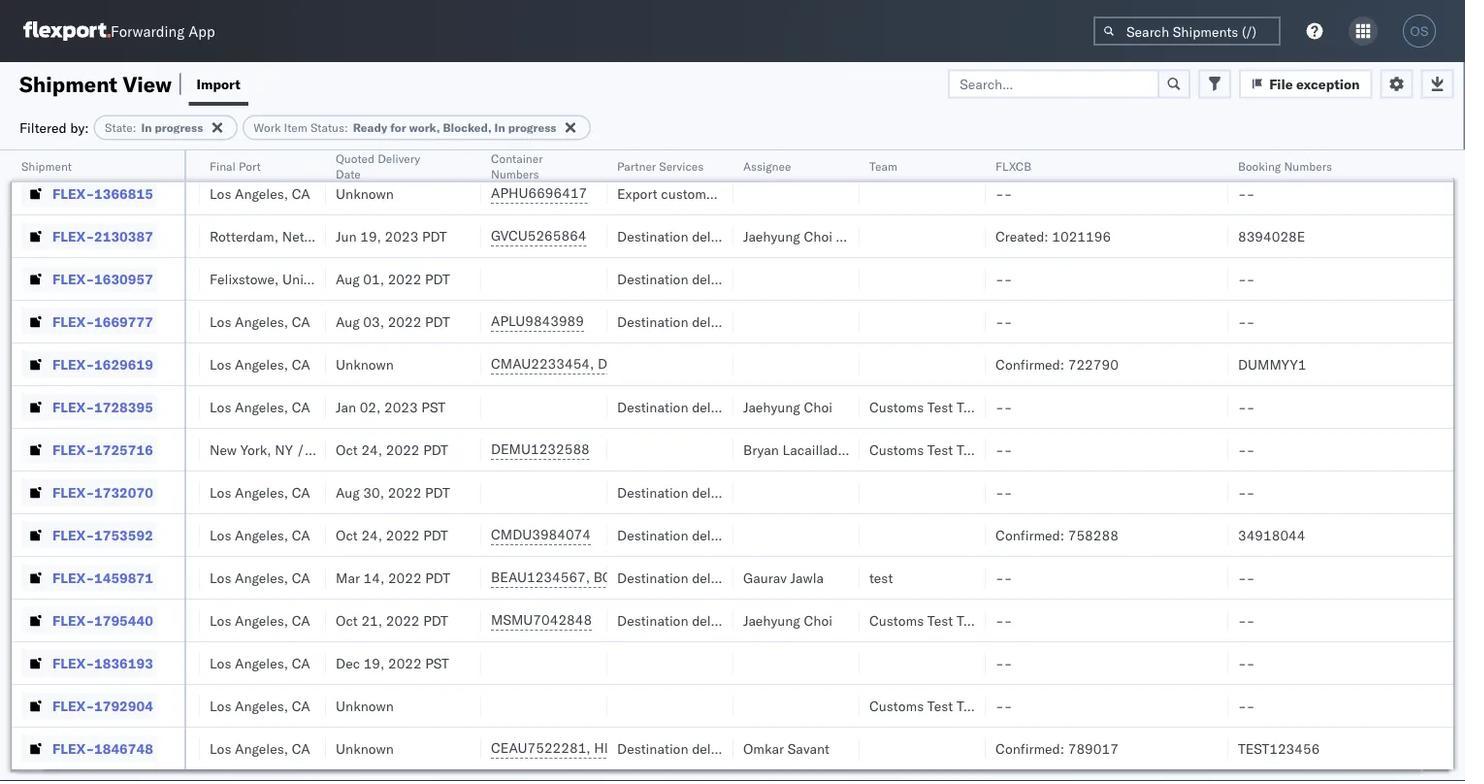 Task type: describe. For each thing, give the bounding box(es) containing it.
import button
[[189, 62, 248, 106]]

cmau2233454, demu1232567
[[491, 355, 696, 372]]

2023 for 02,
[[384, 398, 418, 415]]

15,
[[40, 313, 61, 330]]

19, for 2022
[[363, 654, 385, 671]]

jun for jun 16, 2022 pdt
[[19, 270, 40, 287]]

cmdu3984074
[[491, 526, 591, 543]]

gvcu5265864
[[491, 227, 587, 244]]

flex- for 1732070
[[52, 484, 94, 501]]

2 vertical spatial 24,
[[361, 526, 382, 543]]

demu1232588
[[491, 440, 590, 457]]

oct left "nj" in the bottom of the page
[[336, 441, 358, 458]]

aug for aug 30, 2022 pdt
[[336, 484, 360, 501]]

team
[[869, 159, 897, 173]]

flex-1459871 button
[[21, 564, 157, 591]]

2022 right 10,
[[70, 526, 103, 543]]

item
[[284, 120, 307, 135]]

by:
[[70, 119, 89, 136]]

3 resize handle column header from the left
[[303, 150, 326, 781]]

confirmed: 789017
[[995, 740, 1118, 757]]

test
[[848, 228, 874, 244]]

7 resize handle column header from the left
[[836, 150, 860, 781]]

flex-1629619
[[52, 356, 153, 373]]

2022 down oct 21, 2022 pdt
[[388, 654, 422, 671]]

6 destination from the top
[[617, 612, 688, 629]]

hlxu6269489,
[[594, 739, 693, 756]]

2 oct 24, 2022 pdt from the top
[[336, 526, 448, 543]]

4 los from the top
[[210, 398, 231, 415]]

2 unknown from the top
[[336, 356, 394, 373]]

savant
[[788, 740, 829, 757]]

flex-1846748 button
[[21, 735, 157, 762]]

pdt up oct 21, 2022 pdt
[[425, 569, 450, 586]]

9 resize handle column header from the left
[[1205, 150, 1228, 781]]

dec
[[336, 654, 360, 671]]

10 los from the top
[[210, 697, 231, 714]]

05,
[[47, 740, 68, 757]]

flex- for 1669777
[[52, 313, 94, 330]]

pdt down aug 01, 2022 pdt
[[425, 313, 450, 330]]

container numbers
[[491, 151, 543, 181]]

jan 02, 2023 pst
[[336, 398, 445, 415]]

5 resize handle column header from the left
[[584, 150, 607, 781]]

758288
[[1068, 526, 1118, 543]]

11 los angeles, ca from the top
[[210, 740, 310, 757]]

netherlands
[[282, 228, 358, 244]]

container numbers button
[[481, 147, 588, 181]]

jan for jan 02, 2023 pst
[[336, 398, 356, 415]]

state : in progress
[[105, 120, 203, 135]]

6 los from the top
[[210, 526, 231, 543]]

flex-1795440
[[52, 612, 153, 629]]

11 ca from the top
[[292, 740, 310, 757]]

4 resize handle column header from the left
[[458, 150, 481, 781]]

flex- for 1792904
[[52, 697, 94, 714]]

newark,
[[308, 441, 359, 458]]

flex- for 1459871
[[52, 569, 94, 586]]

3 destination delivery from the top
[[617, 484, 740, 501]]

date
[[336, 166, 361, 181]]

pdt up "aug 30, 2022 pdt"
[[423, 441, 448, 458]]

final port button
[[200, 154, 307, 174]]

dummyy1
[[1238, 356, 1306, 373]]

jun 19, 2023 pdt
[[336, 228, 447, 244]]

jul for jul 15, 2023 pdt
[[19, 313, 36, 330]]

flex-1728395
[[52, 398, 153, 415]]

aplu9843989
[[491, 312, 584, 329]]

flex-1725716 button
[[21, 436, 157, 463]]

1 destination delivery from the top
[[617, 313, 740, 330]]

7 destination delivery from the top
[[617, 740, 740, 757]]

omkar savant
[[743, 740, 829, 757]]

ny
[[275, 441, 293, 458]]

aug for aug 01, 2022 pdt
[[336, 270, 360, 287]]

lacaillade,
[[783, 441, 850, 458]]

3 los angeles, ca from the top
[[210, 356, 310, 373]]

flex-1630957
[[52, 270, 153, 287]]

10 los angeles, ca from the top
[[210, 697, 310, 714]]

felixstowe, united kingdom
[[210, 270, 381, 287]]

3 destination from the top
[[617, 484, 688, 501]]

21,
[[361, 612, 382, 629]]

ready
[[353, 120, 387, 135]]

3 unknown from the top
[[336, 697, 394, 714]]

2023 for 28,
[[71, 569, 104, 586]]

2 delivery from the top
[[692, 398, 740, 415]]

united
[[282, 270, 323, 287]]

6 ca from the top
[[292, 526, 310, 543]]

bryan lacaillade, jaehyung choi
[[743, 441, 942, 458]]

1 : from the left
[[133, 120, 136, 135]]

34918044
[[1238, 526, 1305, 543]]

8 angeles, from the top
[[235, 612, 288, 629]]

8 resize handle column header from the left
[[962, 150, 986, 781]]

2023 for 19,
[[385, 228, 418, 244]]

aug for aug 03, 2022 pdt
[[336, 313, 360, 330]]

9 los angeles, ca from the top
[[210, 654, 310, 671]]

9 los from the top
[[210, 654, 231, 671]]

shipment button
[[12, 154, 165, 174]]

created: 1021196
[[995, 228, 1111, 244]]

pst right the 20:30
[[147, 228, 170, 244]]

7 los angeles, ca from the top
[[210, 569, 310, 586]]

01,
[[363, 270, 384, 287]]

1 unknown from the top
[[336, 185, 394, 202]]

2 jaehyung choi from the top
[[743, 612, 832, 629]]

bryan
[[743, 441, 779, 458]]

7 destination from the top
[[617, 740, 688, 757]]

2022 right '14,'
[[388, 569, 422, 586]]

ceau7522281,
[[491, 739, 591, 756]]

3 los from the top
[[210, 356, 231, 373]]

9 ca from the top
[[292, 654, 310, 671]]

7 angeles, from the top
[[235, 569, 288, 586]]

flex-1846748
[[52, 740, 153, 757]]

13,
[[40, 356, 61, 373]]

2 progress from the left
[[508, 120, 556, 135]]

oct left 10,
[[19, 526, 42, 543]]

4 delivery from the top
[[692, 526, 740, 543]]

pdt up aug 01, 2022 pdt
[[422, 228, 447, 244]]

8 los angeles, ca from the top
[[210, 612, 310, 629]]

oct 21, 2022 pdt
[[336, 612, 448, 629]]

jul for jul 13, 2022 pdt
[[19, 356, 36, 373]]

quoted
[[336, 151, 375, 165]]

1 resize handle column header from the left
[[161, 150, 184, 781]]

file
[[1269, 75, 1293, 92]]

2 ca from the top
[[292, 313, 310, 330]]

flex-1753592
[[52, 526, 153, 543]]

2 los angeles, ca from the top
[[210, 313, 310, 330]]

5 los angeles, ca from the top
[[210, 484, 310, 501]]

10 ca from the top
[[292, 697, 310, 714]]

1629619
[[94, 356, 153, 373]]

2022 right 16,
[[68, 270, 102, 287]]

port
[[239, 159, 261, 173]]

4 angeles, from the top
[[235, 398, 288, 415]]

3 angeles, from the top
[[235, 356, 288, 373]]

export
[[617, 185, 657, 202]]

20:30
[[105, 228, 143, 244]]

nov 05, 2022 pdt
[[19, 740, 134, 757]]

work,
[[409, 120, 440, 135]]

2022 up mar 14, 2022 pdt
[[386, 526, 420, 543]]

msmu7042848
[[491, 611, 592, 628]]

flex-1732070
[[52, 484, 153, 501]]

jun for jun 19, 2023 pdt
[[336, 228, 357, 244]]

agent
[[918, 228, 954, 244]]

pdt up 1459871
[[107, 526, 132, 543]]

ceau7522281, hlxu6269489, hlxu8034992
[[491, 739, 792, 756]]

flex- for 1728395
[[52, 398, 94, 415]]

flex- for 1630957
[[52, 270, 94, 287]]

oct up mar
[[336, 526, 358, 543]]

demu1232567
[[598, 355, 696, 372]]

new
[[210, 441, 237, 458]]

flex-1792904
[[52, 697, 153, 714]]

5 destination from the top
[[617, 569, 688, 586]]

flex- for 1846748
[[52, 740, 94, 757]]

work item status : ready for work, blocked, in progress
[[254, 120, 556, 135]]

1366815
[[94, 185, 153, 202]]

30,
[[363, 484, 384, 501]]

2 in from the left
[[494, 120, 505, 135]]

jaehyung choi - test origin agent
[[743, 228, 954, 244]]

1795440
[[94, 612, 153, 629]]

5 destination delivery from the top
[[617, 569, 740, 586]]

Search... text field
[[948, 69, 1160, 98]]

19, for 2023
[[360, 228, 381, 244]]

2023 for 24,
[[68, 228, 102, 244]]

shipment view
[[19, 70, 172, 97]]

11 los from the top
[[210, 740, 231, 757]]

4 ca from the top
[[292, 398, 310, 415]]

test
[[869, 569, 893, 586]]

7 los from the top
[[210, 569, 231, 586]]

6 resize handle column header from the left
[[710, 150, 733, 781]]

16,
[[44, 270, 65, 287]]

1 angeles, from the top
[[235, 185, 288, 202]]

exception
[[1296, 75, 1360, 92]]

booking numbers button
[[1228, 154, 1451, 174]]

10 angeles, from the top
[[235, 697, 288, 714]]

2022 right "21,"
[[386, 612, 420, 629]]

file exception
[[1269, 75, 1360, 92]]

customs,
[[661, 185, 717, 202]]



Task type: vqa. For each thing, say whether or not it's contained in the screenshot.
GVCU5265864
yes



Task type: locate. For each thing, give the bounding box(es) containing it.
oct 24, 2022 pdt down "aug 30, 2022 pdt"
[[336, 526, 448, 543]]

jun up kingdom
[[336, 228, 357, 244]]

pst for dec 19, 2022 pst
[[425, 654, 449, 671]]

19, right dec
[[363, 654, 385, 671]]

flxcb button
[[986, 154, 1209, 174]]

8 flex- from the top
[[52, 484, 94, 501]]

2 : from the left
[[344, 120, 348, 135]]

mar 14, 2022 pdt
[[336, 569, 450, 586]]

flex- for 1725716
[[52, 441, 94, 458]]

7 flex- from the top
[[52, 441, 94, 458]]

confirmed: left 758288
[[995, 526, 1064, 543]]

flex- inside button
[[52, 612, 94, 629]]

0 vertical spatial shipment
[[19, 70, 117, 97]]

oct left "21,"
[[336, 612, 358, 629]]

9 flex- from the top
[[52, 526, 94, 543]]

jan 24, 2023 20:30 pst
[[19, 228, 170, 244]]

cmau2233454,
[[491, 355, 594, 372]]

flex-1725716
[[52, 441, 153, 458]]

1 vertical spatial jan
[[336, 398, 356, 415]]

aug
[[336, 270, 360, 287], [336, 313, 360, 330], [336, 484, 360, 501]]

2022 right "nj" in the bottom of the page
[[386, 441, 420, 458]]

13 flex- from the top
[[52, 697, 94, 714]]

numbers inside button
[[1284, 159, 1332, 173]]

Search Shipments (/) text field
[[1093, 16, 1281, 46]]

14 flex- from the top
[[52, 740, 94, 757]]

0 vertical spatial jan
[[19, 228, 40, 244]]

flex- up jul 15, 2023 pdt at the top of page
[[52, 270, 94, 287]]

aug 01, 2022 pdt
[[336, 270, 450, 287]]

0 horizontal spatial jun
[[19, 270, 40, 287]]

pdt up aug 03, 2022 pdt
[[425, 270, 450, 287]]

export customs, import customs
[[617, 185, 817, 202]]

flex- up jun 16, 2022 pdt
[[52, 228, 94, 244]]

0 horizontal spatial import
[[196, 75, 240, 92]]

1 confirmed: from the top
[[995, 356, 1064, 373]]

jan for jan 24, 2023 20:30 pst
[[19, 228, 40, 244]]

container
[[491, 151, 543, 165]]

nov
[[19, 740, 43, 757]]

aug 30, 2022 pdt
[[336, 484, 450, 501]]

shipment up by:
[[19, 70, 117, 97]]

8394028e
[[1238, 228, 1305, 244]]

2022 right 01,
[[388, 270, 421, 287]]

flex- right feb
[[52, 569, 94, 586]]

1725716
[[94, 441, 153, 458]]

1 horizontal spatial :
[[344, 120, 348, 135]]

11 angeles, from the top
[[235, 740, 288, 757]]

aphu6696417
[[491, 184, 587, 201]]

0 horizontal spatial :
[[133, 120, 136, 135]]

0 vertical spatial 24,
[[43, 228, 64, 244]]

11 flex- from the top
[[52, 612, 94, 629]]

3 flex- from the top
[[52, 270, 94, 287]]

2 destination delivery from the top
[[617, 398, 740, 415]]

8 ca from the top
[[292, 612, 310, 629]]

flex- down jul 13, 2022 pdt
[[52, 398, 94, 415]]

2023 right 28, at the bottom of page
[[71, 569, 104, 586]]

aug 03, 2022 pdt
[[336, 313, 450, 330]]

flex- for 1836193
[[52, 654, 94, 671]]

customs
[[765, 185, 817, 202]]

numbers for booking numbers
[[1284, 159, 1332, 173]]

2022 right 05,
[[72, 740, 105, 757]]

2 angeles, from the top
[[235, 313, 288, 330]]

6 angeles, from the top
[[235, 526, 288, 543]]

4 unknown from the top
[[336, 740, 394, 757]]

confirmed: for confirmed: 789017
[[995, 740, 1064, 757]]

shipment inside button
[[21, 159, 72, 173]]

1 ca from the top
[[292, 185, 310, 202]]

jaehyung right lacaillade,
[[853, 441, 910, 458]]

numbers for container numbers
[[491, 166, 539, 181]]

jun 16, 2022 pdt
[[19, 270, 131, 287]]

2 jul from the top
[[19, 356, 36, 373]]

2 resize handle column header from the left
[[177, 150, 200, 781]]

numbers down container
[[491, 166, 539, 181]]

2 vertical spatial aug
[[336, 484, 360, 501]]

flex- up nov 05, 2022 pdt
[[52, 697, 94, 714]]

4 flex- from the top
[[52, 313, 94, 330]]

1732070
[[94, 484, 153, 501]]

confirmed: for confirmed: 758288
[[995, 526, 1064, 543]]

confirmed: 722790
[[995, 356, 1118, 373]]

flexport. image
[[23, 21, 111, 41]]

in right blocked, at top
[[494, 120, 505, 135]]

pdt up 1669777
[[106, 270, 131, 287]]

omkar
[[743, 740, 784, 757]]

1 horizontal spatial import
[[721, 185, 762, 202]]

progress down view
[[155, 120, 203, 135]]

2 flex- from the top
[[52, 228, 94, 244]]

jun
[[336, 228, 357, 244], [19, 270, 40, 287]]

flex- right nov
[[52, 740, 94, 757]]

felixstowe,
[[210, 270, 279, 287]]

1 progress from the left
[[155, 120, 203, 135]]

confirmed: for confirmed: 722790
[[995, 356, 1064, 373]]

jan left 02,
[[336, 398, 356, 415]]

gaurav
[[743, 569, 787, 586]]

1792904
[[94, 697, 153, 714]]

4 destination from the top
[[617, 526, 688, 543]]

flex-1836193 button
[[21, 650, 157, 677]]

created:
[[995, 228, 1048, 244]]

1 aug from the top
[[336, 270, 360, 287]]

flex- down jul 15, 2023 pdt at the top of page
[[52, 356, 94, 373]]

jaehyung choi up bryan
[[743, 398, 832, 415]]

2022 right 30,
[[388, 484, 421, 501]]

2023 right 02,
[[384, 398, 418, 415]]

jaehyung down customs
[[743, 228, 800, 244]]

progress up container
[[508, 120, 556, 135]]

2 destination from the top
[[617, 398, 688, 415]]

9 angeles, from the top
[[235, 654, 288, 671]]

0 vertical spatial jaehyung choi
[[743, 398, 832, 415]]

import inside button
[[196, 75, 240, 92]]

5 delivery from the top
[[692, 569, 740, 586]]

2022 right 03,
[[388, 313, 421, 330]]

origin
[[877, 228, 914, 244]]

rotterdam,
[[210, 228, 279, 244]]

unknown
[[336, 185, 394, 202], [336, 356, 394, 373], [336, 697, 394, 714], [336, 740, 394, 757]]

5 flex- from the top
[[52, 356, 94, 373]]

1 horizontal spatial in
[[494, 120, 505, 135]]

forwarding app
[[111, 22, 215, 40]]

2023 for 15,
[[64, 313, 98, 330]]

7 delivery from the top
[[692, 740, 740, 757]]

1 vertical spatial import
[[721, 185, 762, 202]]

2023 right 15,
[[64, 313, 98, 330]]

flxcb
[[995, 159, 1031, 173]]

2 vertical spatial confirmed:
[[995, 740, 1064, 757]]

flex- for 1629619
[[52, 356, 94, 373]]

jaehyung choi down gaurav jawla in the right of the page
[[743, 612, 832, 629]]

2 los from the top
[[210, 313, 231, 330]]

shipment for shipment view
[[19, 70, 117, 97]]

shipment
[[19, 70, 117, 97], [21, 159, 72, 173]]

5 los from the top
[[210, 484, 231, 501]]

1 vertical spatial jun
[[19, 270, 40, 287]]

1 destination from the top
[[617, 313, 688, 330]]

tcnu1234565
[[696, 569, 791, 586]]

: down view
[[133, 120, 136, 135]]

flex- for 1366815
[[52, 185, 94, 202]]

0 vertical spatial 19,
[[360, 228, 381, 244]]

jaehyung up bryan
[[743, 398, 800, 415]]

28,
[[46, 569, 67, 586]]

oct 24, 2022 pdt up "aug 30, 2022 pdt"
[[336, 441, 448, 458]]

aug left 03,
[[336, 313, 360, 330]]

: left ready
[[344, 120, 348, 135]]

jul left '13,'
[[19, 356, 36, 373]]

1 horizontal spatial jan
[[336, 398, 356, 415]]

:
[[133, 120, 136, 135], [344, 120, 348, 135]]

3 aug from the top
[[336, 484, 360, 501]]

pst right 02,
[[421, 398, 445, 415]]

/
[[296, 441, 305, 458]]

24, right newark,
[[361, 441, 382, 458]]

0 horizontal spatial numbers
[[491, 166, 539, 181]]

1 horizontal spatial jun
[[336, 228, 357, 244]]

jul 13, 2022 pdt
[[19, 356, 127, 373]]

1669777
[[94, 313, 153, 330]]

beau1234567, bozo1234565, tcnu1234565
[[491, 569, 791, 586]]

1 vertical spatial 24,
[[361, 441, 382, 458]]

pdt down 1669777
[[102, 356, 127, 373]]

flex- down feb 28, 2023 pst
[[52, 612, 94, 629]]

5 ca from the top
[[292, 484, 310, 501]]

1 horizontal spatial progress
[[508, 120, 556, 135]]

app
[[188, 22, 215, 40]]

numbers right booking
[[1284, 159, 1332, 173]]

pdt
[[422, 228, 447, 244], [106, 270, 131, 287], [425, 270, 450, 287], [102, 313, 127, 330], [425, 313, 450, 330], [102, 356, 127, 373], [423, 441, 448, 458], [425, 484, 450, 501], [107, 526, 132, 543], [423, 526, 448, 543], [425, 569, 450, 586], [423, 612, 448, 629], [109, 740, 134, 757]]

numbers
[[1284, 159, 1332, 173], [491, 166, 539, 181]]

state
[[105, 120, 133, 135]]

bozo1234565,
[[594, 569, 692, 586]]

numbers inside container numbers
[[491, 166, 539, 181]]

in
[[141, 120, 152, 135], [494, 120, 505, 135]]

jawla
[[790, 569, 824, 586]]

1630957
[[94, 270, 153, 287]]

1 in from the left
[[141, 120, 152, 135]]

flex-1836193
[[52, 654, 153, 671]]

forwarding
[[111, 22, 185, 40]]

0 vertical spatial aug
[[336, 270, 360, 287]]

status
[[310, 120, 344, 135]]

0 horizontal spatial in
[[141, 120, 152, 135]]

1 vertical spatial jaehyung choi
[[743, 612, 832, 629]]

progress
[[155, 120, 203, 135], [508, 120, 556, 135]]

view
[[123, 70, 172, 97]]

in right state
[[141, 120, 152, 135]]

pdt down 1792904
[[109, 740, 134, 757]]

for
[[390, 120, 406, 135]]

pst
[[147, 228, 170, 244], [421, 398, 445, 415], [108, 569, 132, 586], [425, 654, 449, 671]]

-
[[995, 185, 1004, 202], [1004, 185, 1012, 202], [1238, 185, 1246, 202], [1246, 185, 1255, 202], [836, 228, 844, 244], [995, 270, 1004, 287], [1004, 270, 1012, 287], [1238, 270, 1246, 287], [1246, 270, 1255, 287], [995, 313, 1004, 330], [1004, 313, 1012, 330], [1238, 313, 1246, 330], [1246, 313, 1255, 330], [995, 398, 1004, 415], [1004, 398, 1012, 415], [1238, 398, 1246, 415], [1246, 398, 1255, 415], [995, 441, 1004, 458], [1004, 441, 1012, 458], [1238, 441, 1246, 458], [1246, 441, 1255, 458], [995, 484, 1004, 501], [1004, 484, 1012, 501], [1238, 484, 1246, 501], [1246, 484, 1255, 501], [995, 569, 1004, 586], [1004, 569, 1012, 586], [1238, 569, 1246, 586], [1246, 569, 1255, 586], [995, 612, 1004, 629], [1004, 612, 1012, 629], [1238, 612, 1246, 629], [1246, 612, 1255, 629], [995, 654, 1004, 671], [1004, 654, 1012, 671], [1238, 654, 1246, 671], [1246, 654, 1255, 671], [995, 697, 1004, 714], [1004, 697, 1012, 714], [1238, 697, 1246, 714], [1246, 697, 1255, 714]]

assignee
[[743, 159, 791, 173]]

jul 15, 2023 pdt
[[19, 313, 127, 330]]

4 los angeles, ca from the top
[[210, 398, 310, 415]]

destination
[[617, 313, 688, 330], [617, 398, 688, 415], [617, 484, 688, 501], [617, 526, 688, 543], [617, 569, 688, 586], [617, 612, 688, 629], [617, 740, 688, 757]]

flex-1366815
[[52, 185, 153, 202]]

1 horizontal spatial numbers
[[1284, 159, 1332, 173]]

resize handle column header
[[161, 150, 184, 781], [177, 150, 200, 781], [303, 150, 326, 781], [458, 150, 481, 781], [584, 150, 607, 781], [710, 150, 733, 781], [836, 150, 860, 781], [962, 150, 986, 781], [1205, 150, 1228, 781], [1448, 150, 1465, 781]]

import down app
[[196, 75, 240, 92]]

pst for jan 02, 2023 pst
[[421, 398, 445, 415]]

pdt right 30,
[[425, 484, 450, 501]]

aug left 30,
[[336, 484, 360, 501]]

flex-1753592 button
[[21, 521, 157, 549]]

12 flex- from the top
[[52, 654, 94, 671]]

1 vertical spatial oct 24, 2022 pdt
[[336, 526, 448, 543]]

02,
[[360, 398, 381, 415]]

angeles,
[[235, 185, 288, 202], [235, 313, 288, 330], [235, 356, 288, 373], [235, 398, 288, 415], [235, 484, 288, 501], [235, 526, 288, 543], [235, 569, 288, 586], [235, 612, 288, 629], [235, 654, 288, 671], [235, 697, 288, 714], [235, 740, 288, 757]]

1 los angeles, ca from the top
[[210, 185, 310, 202]]

1 jul from the top
[[19, 313, 36, 330]]

pst down 1753592
[[108, 569, 132, 586]]

6 flex- from the top
[[52, 398, 94, 415]]

8 los from the top
[[210, 612, 231, 629]]

jan up jun 16, 2022 pdt
[[19, 228, 40, 244]]

24, up 16,
[[43, 228, 64, 244]]

flex-1732070 button
[[21, 479, 157, 506]]

1846748
[[94, 740, 153, 757]]

pst down oct 21, 2022 pdt
[[425, 654, 449, 671]]

1 vertical spatial shipment
[[21, 159, 72, 173]]

confirmed: left 722790
[[995, 356, 1064, 373]]

shipment down filtered
[[21, 159, 72, 173]]

1 vertical spatial 19,
[[363, 654, 385, 671]]

partner
[[617, 159, 656, 173]]

pdt down mar 14, 2022 pdt
[[423, 612, 448, 629]]

delivery
[[692, 313, 740, 330], [692, 398, 740, 415], [692, 484, 740, 501], [692, 526, 740, 543], [692, 569, 740, 586], [692, 612, 740, 629], [692, 740, 740, 757]]

1 oct 24, 2022 pdt from the top
[[336, 441, 448, 458]]

flex- up jul 13, 2022 pdt
[[52, 313, 94, 330]]

4 destination delivery from the top
[[617, 526, 740, 543]]

1 delivery from the top
[[692, 313, 740, 330]]

1836193
[[94, 654, 153, 671]]

booking
[[1238, 159, 1281, 173]]

6 destination delivery from the top
[[617, 612, 740, 629]]

blocked,
[[443, 120, 492, 135]]

oct 24, 2022 pdt
[[336, 441, 448, 458], [336, 526, 448, 543]]

flex- down "flex-1728395" button
[[52, 441, 94, 458]]

1459871
[[94, 569, 153, 586]]

1 vertical spatial confirmed:
[[995, 526, 1064, 543]]

3 ca from the top
[[292, 356, 310, 373]]

0 vertical spatial oct 24, 2022 pdt
[[336, 441, 448, 458]]

10 flex- from the top
[[52, 569, 94, 586]]

nj
[[363, 441, 378, 458]]

jul left 15,
[[19, 313, 36, 330]]

flex-2130387
[[52, 228, 153, 244]]

filtered by:
[[19, 119, 89, 136]]

1 jaehyung choi from the top
[[743, 398, 832, 415]]

flex- for 1795440
[[52, 612, 94, 629]]

6 los angeles, ca from the top
[[210, 526, 310, 543]]

os button
[[1397, 9, 1442, 53]]

flex-1669777
[[52, 313, 153, 330]]

pdt up mar 14, 2022 pdt
[[423, 526, 448, 543]]

2023 up aug 01, 2022 pdt
[[385, 228, 418, 244]]

beau1234567,
[[491, 569, 590, 586]]

new york, ny / newark, nj
[[210, 441, 378, 458]]

0 horizontal spatial jan
[[19, 228, 40, 244]]

19, up 01,
[[360, 228, 381, 244]]

1 los from the top
[[210, 185, 231, 202]]

03,
[[363, 313, 384, 330]]

1753592
[[94, 526, 153, 543]]

aug left 01,
[[336, 270, 360, 287]]

24, down 30,
[[361, 526, 382, 543]]

flex- down flex-1795440 button
[[52, 654, 94, 671]]

10 resize handle column header from the left
[[1448, 150, 1465, 781]]

rotterdam, netherlands
[[210, 228, 358, 244]]

flex-1366815 button
[[21, 180, 157, 207]]

flex- for 1753592
[[52, 526, 94, 543]]

2022 right '13,'
[[64, 356, 98, 373]]

jaehyung down gaurav
[[743, 612, 800, 629]]

pst for feb 28, 2023 pst
[[108, 569, 132, 586]]

1 flex- from the top
[[52, 185, 94, 202]]

confirmed: left 789017
[[995, 740, 1064, 757]]

2 aug from the top
[[336, 313, 360, 330]]

5 angeles, from the top
[[235, 484, 288, 501]]

3 delivery from the top
[[692, 484, 740, 501]]

shipment for shipment
[[21, 159, 72, 173]]

2023 left the 20:30
[[68, 228, 102, 244]]

oct
[[336, 441, 358, 458], [19, 526, 42, 543], [336, 526, 358, 543], [336, 612, 358, 629]]

pdt up the 1629619
[[102, 313, 127, 330]]

7 ca from the top
[[292, 569, 310, 586]]

2 confirmed: from the top
[[995, 526, 1064, 543]]

6 delivery from the top
[[692, 612, 740, 629]]

jun left 16,
[[19, 270, 40, 287]]

0 vertical spatial jun
[[336, 228, 357, 244]]

0 vertical spatial jul
[[19, 313, 36, 330]]

flex- up feb 28, 2023 pst
[[52, 526, 94, 543]]

import down "assignee"
[[721, 185, 762, 202]]

0 vertical spatial confirmed:
[[995, 356, 1064, 373]]

1 vertical spatial aug
[[336, 313, 360, 330]]

flex- for 2130387
[[52, 228, 94, 244]]

0 horizontal spatial progress
[[155, 120, 203, 135]]

flex- up oct 10, 2022 pdt at bottom
[[52, 484, 94, 501]]

1 vertical spatial jul
[[19, 356, 36, 373]]

flex- down shipment button
[[52, 185, 94, 202]]

0 vertical spatial import
[[196, 75, 240, 92]]

flex-1795440 button
[[21, 607, 157, 634]]



